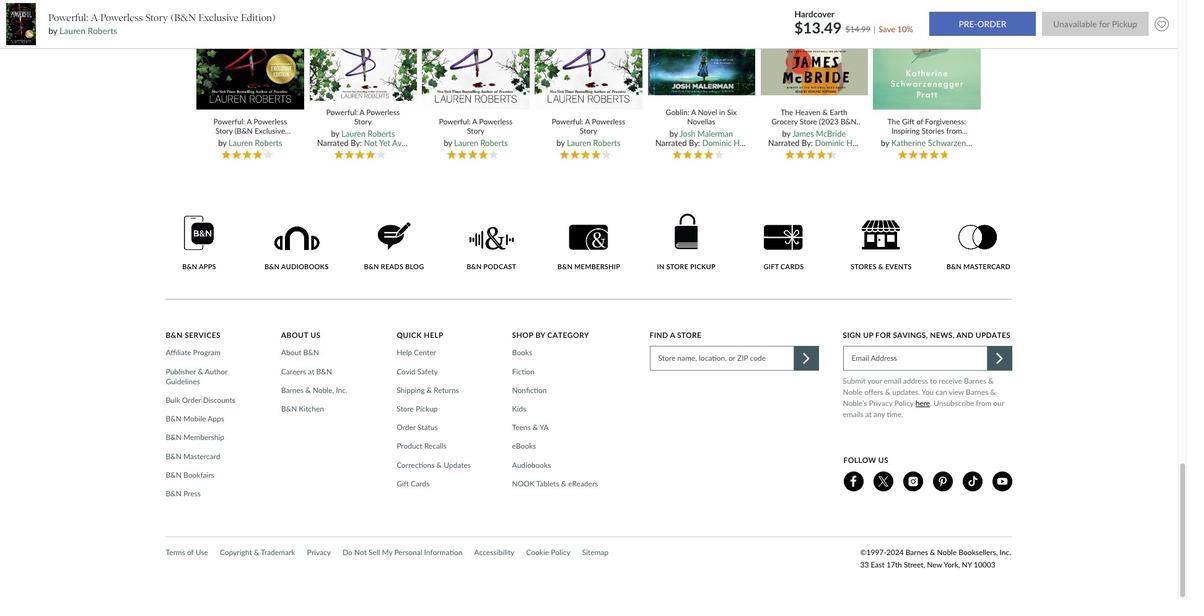 Task type: locate. For each thing, give the bounding box(es) containing it.
b&n up noble, inc.
[[316, 367, 332, 376]]

2 by: from the left
[[689, 138, 700, 148]]

story for powerful: a powerless story link to the right
[[580, 127, 597, 136]]

the inside the heaven & earth grocery store (2023 b&n book of the year)
[[814, 127, 825, 136]]

exclusive
[[198, 12, 239, 23], [255, 127, 285, 136]]

3 view details image from the left
[[420, 0, 532, 111]]

narrated down book at the right of page
[[768, 138, 800, 148]]

b&n down us at the left bottom
[[303, 348, 319, 358]]

information
[[424, 549, 462, 558]]

b&n down 'earth' at the right top of the page
[[841, 117, 857, 127]]

0 vertical spatial not
[[364, 138, 377, 148]]

1 by: from the left
[[351, 138, 362, 148]]

0 horizontal spatial the
[[814, 127, 825, 136]]

do                     not sell my personal information link
[[343, 547, 462, 560]]

exclusive inside 'powerful: a powerless story (b&n exclusive edition)'
[[255, 127, 285, 136]]

covid safety link
[[397, 367, 442, 377]]

the for katherine schwarzenegger
[[888, 117, 900, 127]]

2 hoffman from the left
[[847, 138, 878, 148]]

about up about b&n
[[281, 331, 308, 340]]

dominic inside by james mcbride narrated by: dominic hoffman
[[815, 138, 845, 148]]

b&n inside "link"
[[467, 263, 482, 271]]

updates
[[976, 331, 1011, 340]]

privacy down the offers
[[869, 399, 893, 409]]

by inside by james mcbride narrated by: dominic hoffman
[[782, 129, 791, 139]]

from up "schwarzenegger"
[[946, 127, 962, 136]]

reads
[[381, 263, 403, 271]]

(b&n inside 'powerful: a powerless story (b&n exclusive edition)'
[[235, 127, 253, 136]]

b&n up the affiliate
[[166, 331, 183, 340]]

1 vertical spatial about
[[281, 348, 301, 358]]

1 horizontal spatial powerful: a powerless story by lauren roberts
[[552, 117, 625, 148]]

powerless inside powerful: a powerless story (b&n exclusive edition) by lauren roberts
[[100, 12, 143, 23]]

edition) inside 'powerful: a powerless story (b&n exclusive edition)'
[[238, 136, 263, 145]]

hoffman inside by james mcbride narrated by: dominic hoffman
[[847, 138, 878, 148]]

offers
[[865, 388, 883, 397]]

grocery
[[772, 117, 798, 127]]

the inside the heaven & earth grocery store (2023 b&n book of the year)
[[781, 108, 793, 117]]

2 narrated from the left
[[655, 138, 687, 148]]

1 horizontal spatial of
[[805, 127, 812, 136]]

the up grocery
[[781, 108, 793, 117]]

at right emails
[[865, 410, 872, 420]]

b&n left membership
[[558, 263, 573, 271]]

3 by: from the left
[[802, 138, 813, 148]]

privacy left do
[[307, 549, 331, 558]]

1 horizontal spatial at
[[865, 410, 872, 420]]

0 horizontal spatial store
[[397, 405, 414, 414]]

0 horizontal spatial hoffman
[[734, 138, 765, 148]]

roberts inside powerful: a powerless story by lauren roberts narrated by: not yet available
[[368, 129, 395, 139]]

0 horizontal spatial at
[[308, 367, 314, 376]]

0 vertical spatial (b&n
[[171, 12, 196, 23]]

b&n bookfairs
[[166, 471, 214, 480]]

0 horizontal spatial dominic
[[702, 138, 732, 148]]

0 horizontal spatial noble
[[843, 388, 863, 397]]

powerful: a powerless story by lauren roberts
[[439, 117, 513, 148], [552, 117, 625, 148]]

b&n for b&n reads blog
[[364, 263, 379, 271]]

gift up inspiring
[[902, 117, 915, 127]]

accessibility link
[[474, 547, 514, 560]]

0 horizontal spatial by:
[[351, 138, 362, 148]]

2 about from the top
[[281, 348, 301, 358]]

kids link
[[512, 405, 530, 415]]

b&n for b&n apps
[[182, 263, 197, 271]]

0 vertical spatial about
[[281, 331, 308, 340]]

1 vertical spatial store
[[677, 331, 702, 340]]

barnes down careers
[[281, 386, 304, 395]]

us
[[879, 456, 889, 466]]

0 horizontal spatial narrated
[[317, 138, 349, 148]]

0 vertical spatial store
[[800, 117, 817, 127]]

narrated inside the goblin: a novel in six novellas by josh malerman narrated by: dominic hoffman
[[655, 138, 687, 148]]

1 view details image from the left
[[195, 0, 306, 111]]

lauren roberts link
[[60, 25, 117, 36], [341, 129, 395, 139], [229, 138, 282, 148], [454, 138, 508, 148], [567, 138, 621, 148]]

dominic inside the goblin: a novel in six novellas by josh malerman narrated by: dominic hoffman
[[702, 138, 732, 148]]

view details image inside the gift of forgiveness: inspiring stories from those who have overcome the unforgivable element
[[871, 0, 983, 111]]

by: down novellas
[[689, 138, 700, 148]]

six
[[727, 108, 737, 117]]

powerless
[[100, 12, 143, 23], [366, 108, 400, 117], [254, 117, 287, 127], [479, 117, 513, 127], [592, 117, 625, 127]]

b&n for b&n press
[[166, 489, 182, 499]]

exclusive inside powerful: a powerless story (b&n exclusive edition) by lauren roberts
[[198, 12, 239, 23]]

narrated left yet at top
[[317, 138, 349, 148]]

the inside the gift of forgiveness: inspiring stories from those who have overcome the unforgivable
[[917, 146, 928, 155]]

the inside the gift of forgiveness: inspiring stories from those who have overcome the unforgivable
[[888, 117, 900, 127]]

not right do
[[354, 549, 367, 558]]

order
[[182, 396, 201, 405], [397, 423, 416, 433]]

0 vertical spatial noble
[[843, 388, 863, 397]]

noble up york,
[[937, 549, 957, 558]]

b&n down bulk
[[166, 415, 182, 424]]

0 vertical spatial policy
[[894, 399, 914, 409]]

1 horizontal spatial gift
[[902, 117, 915, 127]]

1 horizontal spatial the
[[888, 117, 900, 127]]

b&n up b&n mastercard
[[166, 433, 182, 443]]

product recalls
[[397, 442, 447, 451]]

help up center
[[424, 331, 444, 340]]

1 vertical spatial exclusive
[[255, 127, 285, 136]]

shipping & returns link
[[397, 386, 463, 396]]

dominic hoffman link down six
[[702, 138, 765, 148]]

0 horizontal spatial privacy
[[307, 549, 331, 558]]

2 vertical spatial store
[[397, 405, 414, 414]]

the up inspiring
[[888, 117, 900, 127]]

noble down submit
[[843, 388, 863, 397]]

1 vertical spatial from
[[976, 399, 992, 409]]

updates.
[[892, 388, 920, 397]]

b&n
[[841, 117, 857, 127], [182, 263, 197, 271], [265, 263, 280, 271], [364, 263, 379, 271], [467, 263, 482, 271], [558, 263, 573, 271], [947, 263, 962, 271], [166, 331, 183, 340], [303, 348, 319, 358], [316, 367, 332, 376], [281, 405, 297, 414], [166, 415, 182, 424], [166, 433, 182, 443], [166, 452, 182, 461], [166, 471, 182, 480], [166, 489, 182, 499]]

help center
[[397, 348, 436, 358]]

2 horizontal spatial of
[[917, 117, 923, 127]]

shipping & returns
[[397, 386, 459, 395]]

b&n reads blog
[[364, 263, 424, 271]]

0 horizontal spatial of
[[187, 549, 194, 558]]

7 view details image from the left
[[871, 0, 983, 111]]

lauren inside powerful: a powerless story by lauren roberts narrated by: not yet available
[[341, 129, 366, 139]]

0 vertical spatial the
[[814, 127, 825, 136]]

0 vertical spatial edition)
[[241, 12, 276, 23]]

noble's
[[843, 399, 867, 409]]

barnes & noble, inc. link
[[281, 386, 351, 396]]

powerful: a powerless story by lauren roberts narrated by: not yet available
[[317, 108, 424, 148]]

1 vertical spatial privacy
[[307, 549, 331, 558]]

b&n inside "link"
[[182, 263, 197, 271]]

1 hoffman from the left
[[734, 138, 765, 148]]

help down quick
[[397, 348, 412, 358]]

view details image inside the powerful: a powerless story (b&n exclusive edition) element
[[195, 0, 306, 111]]

1 horizontal spatial policy
[[894, 399, 914, 409]]

roberts inside the powerful: a powerless story (b&n exclusive edition) element
[[255, 138, 282, 148]]

program
[[193, 348, 221, 358]]

order right bulk
[[182, 396, 201, 405]]

1 vertical spatial policy
[[551, 549, 570, 558]]

powerful: a powerless story (b&n exclusive edition)
[[213, 117, 287, 145]]

1 horizontal spatial dominic hoffman link
[[815, 138, 878, 148]]

narrated
[[317, 138, 349, 148], [655, 138, 687, 148], [768, 138, 800, 148]]

barnes inside ©1997-2024 barnes & noble booksellers, inc. 33 east 17th street, new york, ny 10003
[[906, 549, 928, 558]]

by: left yet at top
[[351, 138, 362, 148]]

cards
[[781, 263, 804, 271]]

$13.49 $14.99
[[794, 18, 871, 36]]

edition) inside powerful: a powerless story (b&n exclusive edition) by lauren roberts
[[241, 12, 276, 23]]

hoffman inside the goblin: a novel in six novellas by josh malerman narrated by: dominic hoffman
[[734, 138, 765, 148]]

& inside publisher & author guidelines
[[198, 367, 203, 376]]

affiliate program link
[[166, 348, 224, 359]]

hoffman down six
[[734, 138, 765, 148]]

0 horizontal spatial exclusive
[[198, 12, 239, 23]]

b&n for b&n podcast
[[467, 263, 482, 271]]

barnes up "street,"
[[906, 549, 928, 558]]

1 vertical spatial edition)
[[238, 136, 263, 145]]

bookfairs
[[183, 471, 214, 480]]

0 horizontal spatial the
[[781, 108, 793, 117]]

bulk order discounts
[[166, 396, 235, 405]]

1 horizontal spatial hoffman
[[847, 138, 878, 148]]

1 horizontal spatial by:
[[689, 138, 700, 148]]

barnes
[[964, 377, 987, 386], [281, 386, 304, 395], [966, 388, 988, 397], [906, 549, 928, 558]]

b&n left kitchen
[[281, 405, 297, 414]]

2 horizontal spatial store
[[800, 117, 817, 127]]

powerless for powerful: a powerless story link to the right
[[592, 117, 625, 127]]

1 vertical spatial at
[[865, 410, 872, 420]]

1 vertical spatial help
[[397, 348, 412, 358]]

b&n left press
[[166, 489, 182, 499]]

2 dominic from the left
[[815, 138, 845, 148]]

view details image for 2nd powerful: a powerless story element from the left
[[420, 0, 532, 111]]

policy down updates. at the right of page
[[894, 399, 914, 409]]

inspiring
[[892, 127, 920, 136]]

b&n left reads
[[364, 263, 379, 271]]

view details image inside goblin: a novel in six novellas element
[[647, 0, 759, 96]]

the gift of forgiveness: inspiring stories from those who have overcome the unforgivable element
[[871, 0, 986, 162]]

2 powerful: a powerless story by lauren roberts from the left
[[552, 117, 625, 148]]

ebooks link
[[512, 442, 540, 452]]

the gift of forgiveness: inspiring stories from those who have overcome the unforgivable
[[881, 117, 973, 155]]

5 view details image from the left
[[647, 0, 759, 96]]

careers
[[281, 367, 306, 376]]

store down heaven on the right of the page
[[800, 117, 817, 127]]

powerful: inside 'powerful: a powerless story (b&n exclusive edition)'
[[213, 117, 245, 127]]

by: inside powerful: a powerless story by lauren roberts narrated by: not yet available
[[351, 138, 362, 148]]

tablets
[[536, 479, 559, 489]]

b&n services
[[166, 331, 221, 340]]

dominic hoffman link for josh malerman
[[702, 138, 765, 148]]

dominic hoffman link inside the heaven & earth grocery store (2023 b&n book of the year) element
[[815, 138, 878, 148]]

narrated down goblin:
[[655, 138, 687, 148]]

use
[[196, 549, 208, 558]]

noble inside submit your email address to receive barnes & noble offers & updates. you can view barnes & noble's privacy policy
[[843, 388, 863, 397]]

0 vertical spatial privacy
[[869, 399, 893, 409]]

edition) for powerful: a powerless story (b&n exclusive edition) by lauren roberts
[[241, 12, 276, 23]]

2 horizontal spatial by:
[[802, 138, 813, 148]]

1 horizontal spatial noble
[[937, 549, 957, 558]]

nook tablets & ereaders
[[512, 479, 598, 489]]

1 narrated from the left
[[317, 138, 349, 148]]

view details image for the gift of forgiveness: inspiring stories from those who have overcome the unforgivable element
[[871, 0, 983, 111]]

b&n left mastercard
[[947, 263, 962, 271]]

from left the our
[[976, 399, 992, 409]]

1 vertical spatial (b&n
[[235, 127, 253, 136]]

1 vertical spatial the
[[917, 146, 928, 155]]

a inside powerful: a powerless story (b&n exclusive edition) by lauren roberts
[[91, 12, 98, 23]]

powerful: a powerless story element
[[309, 0, 424, 162], [420, 0, 535, 162], [533, 0, 647, 162]]

teens & ya link
[[512, 423, 553, 433]]

2024
[[887, 549, 904, 558]]

policy right cookie
[[551, 549, 570, 558]]

1 horizontal spatial powerful: a powerless story link
[[430, 117, 522, 136]]

have
[[938, 136, 956, 145]]

powerless inside powerful: a powerless story by lauren roberts narrated by: not yet available
[[366, 108, 400, 117]]

hoffman right mcbride
[[847, 138, 878, 148]]

story inside powerful: a powerless story by lauren roberts narrated by: not yet available
[[354, 117, 372, 127]]

gift cards
[[764, 263, 804, 271]]

©1997-
[[860, 549, 887, 558]]

help
[[424, 331, 444, 340], [397, 348, 412, 358]]

roberts
[[88, 25, 117, 36], [368, 129, 395, 139], [255, 138, 282, 148], [480, 138, 508, 148], [593, 138, 621, 148]]

from
[[946, 127, 962, 136], [976, 399, 992, 409]]

cards
[[411, 479, 429, 489]]

by inside powerful: a powerless story (b&n exclusive edition) by lauren roberts
[[48, 25, 57, 36]]

1 horizontal spatial narrated
[[655, 138, 687, 148]]

apps
[[208, 415, 224, 424]]

0 horizontal spatial from
[[946, 127, 962, 136]]

dominic down novellas
[[702, 138, 732, 148]]

0 horizontal spatial help
[[397, 348, 412, 358]]

b&n up b&n press
[[166, 471, 182, 480]]

who
[[920, 136, 936, 145]]

0 horizontal spatial gift
[[397, 479, 409, 489]]

powerful: a powerless story link
[[317, 108, 409, 127], [430, 117, 522, 136], [543, 117, 635, 136]]

store right a
[[677, 331, 702, 340]]

view details image inside the heaven & earth grocery store (2023 b&n book of the year) element
[[760, 0, 872, 96]]

from inside the gift of forgiveness: inspiring stories from those who have overcome the unforgivable
[[946, 127, 962, 136]]

store inside the heaven & earth grocery store (2023 b&n book of the year)
[[800, 117, 817, 127]]

ny
[[962, 561, 972, 570]]

james mcbride link
[[792, 129, 846, 139]]

b&n left apps
[[182, 263, 197, 271]]

order status link
[[397, 423, 442, 433]]

1 vertical spatial order
[[397, 423, 416, 433]]

(b&n inside powerful: a powerless story (b&n exclusive edition) by lauren roberts
[[171, 12, 196, 23]]

gift
[[902, 117, 915, 127], [397, 479, 409, 489]]

view details image
[[195, 0, 306, 111], [309, 0, 421, 101], [420, 0, 532, 111], [533, 0, 644, 111], [647, 0, 759, 96], [760, 0, 872, 96], [871, 0, 983, 111]]

b&n audiobooks link
[[263, 226, 330, 271]]

by lauren roberts
[[218, 138, 282, 148]]

0 vertical spatial gift
[[902, 117, 915, 127]]

0 vertical spatial help
[[424, 331, 444, 340]]

1 about from the top
[[281, 331, 308, 340]]

by: inside by james mcbride narrated by: dominic hoffman
[[802, 138, 813, 148]]

order up product
[[397, 423, 416, 433]]

podcast
[[484, 263, 516, 271]]

0 horizontal spatial dominic hoffman link
[[702, 138, 765, 148]]

your
[[868, 377, 882, 386]]

of up stories
[[917, 117, 923, 127]]

1 horizontal spatial store
[[677, 331, 702, 340]]

None submit
[[929, 12, 1036, 36], [1042, 12, 1149, 36], [929, 12, 1036, 36], [1042, 12, 1149, 36]]

savings,
[[893, 331, 928, 340]]

2 dominic hoffman link from the left
[[815, 138, 878, 148]]

policy
[[894, 399, 914, 409], [551, 549, 570, 558]]

1 dominic hoffman link from the left
[[702, 138, 765, 148]]

gift left the 'cards'
[[397, 479, 409, 489]]

1 dominic from the left
[[702, 138, 732, 148]]

emails
[[843, 410, 863, 420]]

of left the use
[[187, 549, 194, 558]]

story for the leftmost powerful: a powerless story link
[[354, 117, 372, 127]]

b&n left audiobooks
[[265, 263, 280, 271]]

1 horizontal spatial order
[[397, 423, 416, 433]]

0 horizontal spatial (b&n
[[171, 12, 196, 23]]

powerless for the middle powerful: a powerless story link
[[479, 117, 513, 127]]

cookie                     policy link
[[526, 547, 570, 560]]

of right book at the right of page
[[805, 127, 812, 136]]

copyright
[[220, 549, 252, 558]]

covid
[[397, 367, 415, 376]]

0 horizontal spatial powerful: a powerless story by lauren roberts
[[439, 117, 513, 148]]

by inside powerful: a powerless story by lauren roberts narrated by: not yet available
[[331, 129, 339, 139]]

at right careers
[[308, 367, 314, 376]]

b&n membership
[[166, 433, 224, 443]]

1 powerful: a powerless story by lauren roberts from the left
[[439, 117, 513, 148]]

not
[[364, 138, 377, 148], [354, 549, 367, 558]]

0 vertical spatial from
[[946, 127, 962, 136]]

dominic down year)
[[815, 138, 845, 148]]

2 horizontal spatial narrated
[[768, 138, 800, 148]]

3 narrated from the left
[[768, 138, 800, 148]]

view details image for goblin: a novel in six novellas element
[[647, 0, 759, 96]]

0 vertical spatial at
[[308, 367, 314, 376]]

dominic hoffman link down year)
[[815, 138, 878, 148]]

about up careers
[[281, 348, 301, 358]]

about b&n link
[[281, 348, 323, 359]]

b&n for b&n mastercard
[[166, 452, 182, 461]]

1 horizontal spatial exclusive
[[255, 127, 285, 136]]

0 horizontal spatial order
[[182, 396, 201, 405]]

0 vertical spatial order
[[182, 396, 201, 405]]

store pickup link
[[397, 405, 441, 415]]

lauren inside the powerful: a powerless story (b&n exclusive edition) element
[[229, 138, 253, 148]]

lauren
[[60, 25, 86, 36], [341, 129, 366, 139], [229, 138, 253, 148], [454, 138, 478, 148], [567, 138, 591, 148]]

4 view details image from the left
[[533, 0, 644, 111]]

policy inside submit your email address to receive barnes & noble offers & updates. you can view barnes & noble's privacy policy
[[894, 399, 914, 409]]

1 vertical spatial not
[[354, 549, 367, 558]]

6 view details image from the left
[[760, 0, 872, 96]]

view details image for the heaven & earth grocery store (2023 b&n book of the year) element
[[760, 0, 872, 96]]

0 vertical spatial exclusive
[[198, 12, 239, 23]]

books link
[[512, 348, 536, 359]]

1 horizontal spatial the
[[917, 146, 928, 155]]

1 vertical spatial noble
[[937, 549, 957, 558]]

story
[[145, 12, 168, 23], [354, 117, 372, 127], [215, 127, 233, 136], [467, 127, 485, 136], [580, 127, 597, 136]]

1 horizontal spatial (b&n
[[235, 127, 253, 136]]

at inside . unsubscribe from our emails at                         any time.
[[865, 410, 872, 420]]

east
[[871, 561, 885, 570]]

b&n left podcast
[[467, 263, 482, 271]]

store down shipping
[[397, 405, 414, 414]]

1 horizontal spatial privacy
[[869, 399, 893, 409]]

1 horizontal spatial dominic
[[815, 138, 845, 148]]

news,
[[930, 331, 955, 340]]

1 horizontal spatial from
[[976, 399, 992, 409]]

b&n for b&n membership
[[558, 263, 573, 271]]

by: down book at the right of page
[[802, 138, 813, 148]]

forgiveness:
[[925, 117, 966, 127]]

b&n up b&n bookfairs
[[166, 452, 182, 461]]

not left yet at top
[[364, 138, 377, 148]]

booksellers,
[[959, 549, 998, 558]]

(2023
[[819, 117, 839, 127]]

&
[[823, 108, 828, 117], [878, 263, 884, 271], [198, 367, 203, 376], [988, 377, 994, 386], [306, 386, 311, 395], [427, 386, 432, 395], [885, 388, 891, 397], [990, 388, 996, 397], [533, 423, 538, 433], [437, 461, 442, 470], [561, 479, 566, 489], [254, 549, 259, 558], [930, 549, 935, 558]]

covid safety
[[397, 367, 438, 376]]



Task type: describe. For each thing, give the bounding box(es) containing it.
b&n mobile apps
[[166, 415, 224, 424]]

by: inside the goblin: a novel in six novellas by josh malerman narrated by: dominic hoffman
[[689, 138, 700, 148]]

find
[[650, 331, 668, 340]]

by inside the gift of forgiveness: inspiring stories from those who have overcome the unforgivable element
[[881, 138, 889, 148]]

katherine
[[891, 138, 926, 148]]

can
[[936, 388, 947, 397]]

add to wishlist image
[[1152, 14, 1172, 34]]

about for about b&n
[[281, 348, 301, 358]]

guidelines
[[166, 377, 200, 387]]

yet
[[379, 138, 390, 148]]

2 powerful: a powerless story element from the left
[[420, 0, 535, 162]]

events
[[885, 263, 912, 271]]

lauren inside powerful: a powerless story (b&n exclusive edition) by lauren roberts
[[60, 25, 86, 36]]

safety
[[417, 367, 438, 376]]

exclusive for powerful: a powerless story (b&n exclusive edition)
[[255, 127, 285, 136]]

goblin: a novel in six novellas element
[[647, 0, 765, 162]]

powerful: a powerless story by lauren roberts for powerful: a powerless story link to the right
[[552, 117, 625, 148]]

gift inside the gift of forgiveness: inspiring stories from those who have overcome the unforgivable
[[902, 117, 915, 127]]

of inside the heaven & earth grocery store (2023 b&n book of the year)
[[805, 127, 812, 136]]

not yet available link
[[364, 138, 424, 148]]

new
[[927, 561, 942, 570]]

3 powerful: a powerless story element from the left
[[533, 0, 647, 162]]

view details image for the powerful: a powerless story (b&n exclusive edition) element
[[195, 0, 306, 111]]

submit your email address to receive barnes & noble offers & updates. you can view barnes & noble's privacy policy
[[843, 377, 996, 409]]

gift
[[764, 263, 779, 271]]

b&n kitchen link
[[281, 405, 328, 415]]

nonfiction
[[512, 386, 547, 395]]

Please complete this field text field
[[843, 347, 987, 371]]

audiobooks
[[512, 461, 551, 470]]

stories
[[922, 127, 945, 136]]

Please complete this field to find a store text field
[[650, 347, 794, 371]]

accessibility
[[474, 549, 514, 558]]

b&n for b&n audiobooks
[[265, 263, 280, 271]]

.
[[930, 399, 932, 409]]

affiliate
[[166, 348, 191, 358]]

affiliate program
[[166, 348, 221, 358]]

the for james mcbride
[[781, 108, 793, 117]]

available
[[392, 138, 424, 148]]

do
[[343, 549, 352, 558]]

privacy inside submit your email address to receive barnes & noble offers & updates. you can view barnes & noble's privacy policy
[[869, 399, 893, 409]]

b&n mastercard
[[166, 452, 220, 461]]

a inside powerful: a powerless story by lauren roberts narrated by: not yet available
[[360, 108, 364, 117]]

story inside 'powerful: a powerless story (b&n exclusive edition)'
[[215, 127, 233, 136]]

view details image for third powerful: a powerless story element
[[533, 0, 644, 111]]

york,
[[944, 561, 960, 570]]

0 horizontal spatial policy
[[551, 549, 570, 558]]

by inside the powerful: a powerless story (b&n exclusive edition) element
[[218, 138, 227, 148]]

corrections & updates link
[[397, 461, 475, 471]]

corrections & updates
[[397, 461, 471, 470]]

copyright &                     trademark
[[220, 549, 295, 558]]

powerful: a powerless story (b&n exclusive edition) element
[[195, 0, 309, 162]]

kitchen
[[299, 405, 324, 414]]

unforgivable
[[930, 146, 973, 155]]

b&n press
[[166, 489, 201, 499]]

audiobooks link
[[512, 461, 555, 471]]

year)
[[826, 127, 842, 136]]

(b&n for powerful: a powerless story (b&n exclusive edition)
[[235, 127, 253, 136]]

in store pickup link
[[653, 214, 720, 271]]

barnes right view
[[966, 388, 988, 397]]

publisher
[[166, 367, 196, 376]]

any time.
[[874, 410, 903, 420]]

careers at b&n
[[281, 367, 332, 376]]

b&n mobile apps link
[[166, 415, 228, 425]]

b&n for b&n mastercard
[[947, 263, 962, 271]]

powerless for the leftmost powerful: a powerless story link
[[366, 108, 400, 117]]

follow
[[844, 456, 876, 466]]

corrections
[[397, 461, 435, 470]]

b&n for b&n kitchen
[[281, 405, 297, 414]]

help center link
[[397, 348, 440, 359]]

returns
[[434, 386, 459, 395]]

1 horizontal spatial help
[[424, 331, 444, 340]]

the gift of forgiveness: inspiring stories from those who have overcome the unforgivable link
[[881, 117, 973, 155]]

store inside 'store pickup' link
[[397, 405, 414, 414]]

shop by category
[[512, 331, 589, 340]]

edition) for powerful: a powerless story (b&n exclusive edition)
[[238, 136, 263, 145]]

b&n inside the heaven & earth grocery store (2023 b&n book of the year)
[[841, 117, 857, 127]]

the heaven & earth grocery store (2023 b&n book of the year) element
[[760, 0, 878, 162]]

about for about us
[[281, 331, 308, 340]]

store pickup
[[397, 405, 438, 414]]

narrated inside powerful: a powerless story by lauren roberts narrated by: not yet available
[[317, 138, 349, 148]]

teens
[[512, 423, 531, 433]]

kids
[[512, 405, 526, 414]]

b&n mastercard link
[[166, 452, 224, 462]]

b&n kitchen
[[281, 405, 324, 414]]

apps
[[199, 263, 216, 271]]

barnes up view
[[964, 377, 987, 386]]

overcome
[[881, 146, 916, 155]]

story inside powerful: a powerless story (b&n exclusive edition) by lauren roberts
[[145, 12, 168, 23]]

gift cards
[[397, 479, 429, 489]]

in store pickup
[[657, 263, 716, 271]]

not inside powerful: a powerless story by lauren roberts narrated by: not yet available
[[364, 138, 377, 148]]

sitemap link
[[582, 547, 609, 560]]

powerful: a powerless story (b&n exclusive edition) by lauren roberts
[[48, 12, 276, 36]]

product recalls link
[[397, 442, 450, 452]]

2 horizontal spatial powerful: a powerless story link
[[543, 117, 635, 136]]

product
[[397, 442, 422, 451]]

powerful: inside powerful: a powerless story by lauren roberts narrated by: not yet available
[[326, 108, 358, 117]]

b&n for b&n services
[[166, 331, 183, 340]]

powerful: a powerless story (b&n exclusive edition) image
[[6, 3, 36, 45]]

dominic hoffman link for james mcbride
[[815, 138, 878, 148]]

submit
[[843, 377, 866, 386]]

shipping
[[397, 386, 425, 395]]

for
[[876, 331, 891, 340]]

josh
[[680, 129, 696, 139]]

order inside bulk order discounts "link"
[[182, 396, 201, 405]]

here
[[916, 399, 930, 409]]

story for the middle powerful: a powerless story link
[[467, 127, 485, 136]]

services
[[185, 331, 221, 340]]

center
[[414, 348, 436, 358]]

b&n for b&n membership
[[166, 433, 182, 443]]

1 vertical spatial gift
[[397, 479, 409, 489]]

a inside the goblin: a novel in six novellas by josh malerman narrated by: dominic hoffman
[[691, 108, 696, 117]]

powerful: inside powerful: a powerless story (b&n exclusive edition) by lauren roberts
[[48, 12, 88, 23]]

bulk order discounts link
[[166, 396, 239, 406]]

from inside . unsubscribe from our emails at                         any time.
[[976, 399, 992, 409]]

1 powerful: a powerless story element from the left
[[309, 0, 424, 162]]

stores
[[851, 263, 877, 271]]

stores & events
[[851, 263, 912, 271]]

order inside order status link
[[397, 423, 416, 433]]

the heaven & earth grocery store (2023 b&n book of the year)
[[772, 108, 857, 136]]

a inside 'powerful: a powerless story (b&n exclusive edition)'
[[247, 117, 252, 127]]

& inside the heaven & earth grocery store (2023 b&n book of the year)
[[823, 108, 828, 117]]

& inside ©1997-2024 barnes & noble booksellers, inc. 33 east 17th street, new york, ny 10003
[[930, 549, 935, 558]]

b&n for b&n bookfairs
[[166, 471, 182, 480]]

roberts inside powerful: a powerless story (b&n exclusive edition) by lauren roberts
[[88, 25, 117, 36]]

press
[[183, 489, 201, 499]]

noble inside ©1997-2024 barnes & noble booksellers, inc. 33 east 17th street, new york, ny 10003
[[937, 549, 957, 558]]

powerful: a powerless story by lauren roberts for the middle powerful: a powerless story link
[[439, 117, 513, 148]]

narrated inside by james mcbride narrated by: dominic hoffman
[[768, 138, 800, 148]]

of inside the gift of forgiveness: inspiring stories from those who have overcome the unforgivable
[[917, 117, 923, 127]]

mastercard
[[963, 263, 1011, 271]]

status
[[418, 423, 438, 433]]

powerless inside 'powerful: a powerless story (b&n exclusive edition)'
[[254, 117, 287, 127]]

membership
[[183, 433, 224, 443]]

trademark
[[261, 549, 295, 558]]

0 horizontal spatial powerful: a powerless story link
[[317, 108, 409, 127]]

exclusive for powerful: a powerless story (b&n exclusive edition) by lauren roberts
[[198, 12, 239, 23]]

publisher & author guidelines link
[[166, 367, 265, 387]]

(b&n for powerful: a powerless story (b&n exclusive edition) by lauren roberts
[[171, 12, 196, 23]]

b&n mastercard link
[[945, 225, 1012, 271]]

copyright &                     trademark link
[[220, 547, 295, 560]]

2 view details image from the left
[[309, 0, 421, 101]]

17th
[[887, 561, 902, 570]]

my
[[382, 549, 392, 558]]

find a store
[[650, 331, 702, 340]]

about b&n
[[281, 348, 319, 358]]

order status
[[397, 423, 438, 433]]

heaven
[[795, 108, 821, 117]]

ya
[[540, 423, 549, 433]]

by inside the goblin: a novel in six novellas by josh malerman narrated by: dominic hoffman
[[670, 129, 678, 139]]

b&n for b&n mobile apps
[[166, 415, 182, 424]]

street,
[[904, 561, 925, 570]]

membership
[[574, 263, 620, 271]]



Task type: vqa. For each thing, say whether or not it's contained in the screenshot.


